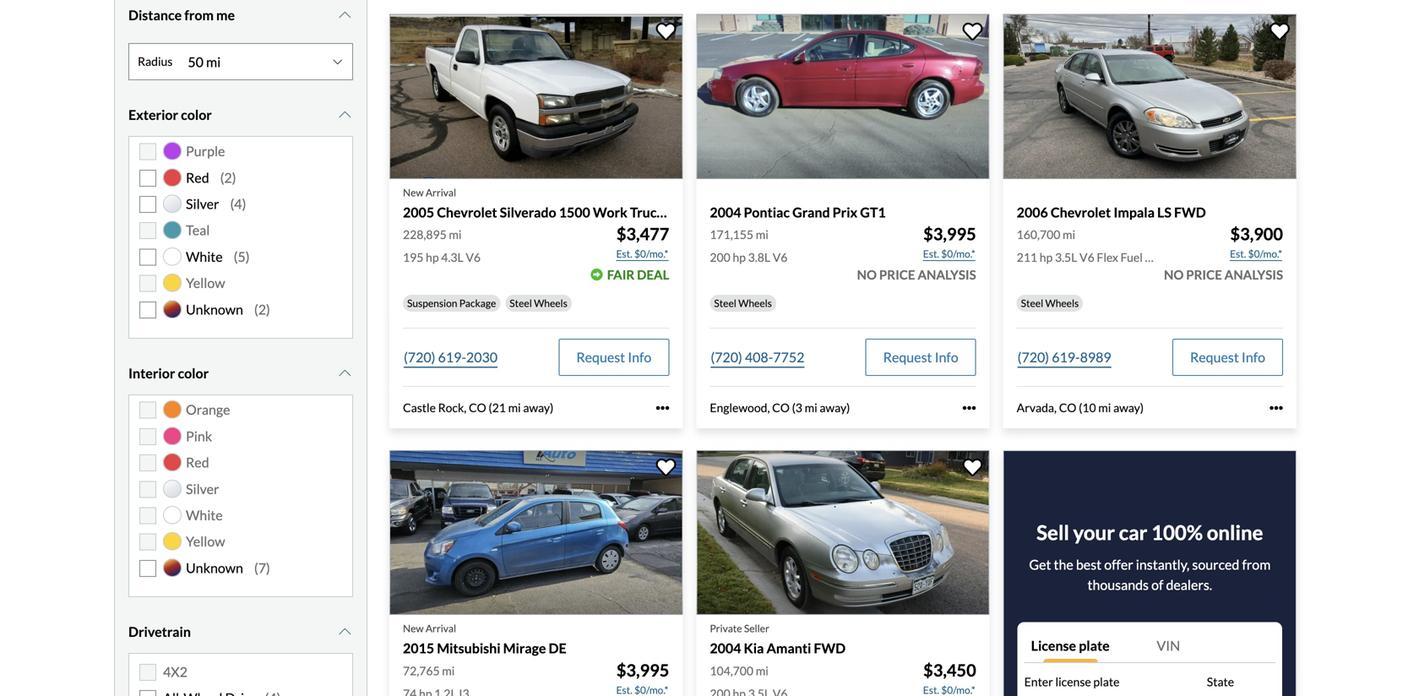 Task type: describe. For each thing, give the bounding box(es) containing it.
request info button for $3,995
[[866, 339, 977, 376]]

license
[[1056, 675, 1092, 689]]

new for 2005
[[403, 186, 424, 199]]

(21
[[489, 401, 506, 415]]

new arrival 2005 chevrolet silverado 1500 work truck lb rwd
[[403, 186, 719, 221]]

est. for $3,900
[[1230, 248, 1247, 260]]

(2) for red
[[220, 169, 236, 186]]

color for exterior color
[[181, 106, 212, 123]]

$3,900 est. $0/mo.* no price analysis
[[1164, 224, 1284, 282]]

exterior color button
[[128, 94, 353, 136]]

castle
[[403, 401, 436, 415]]

no for $3,900
[[1164, 267, 1184, 282]]

unknown for (7)
[[186, 560, 243, 576]]

instantly,
[[1136, 557, 1190, 573]]

1 request info from the left
[[577, 349, 652, 366]]

est. for $3,477
[[616, 248, 633, 260]]

72,765 mi
[[403, 664, 455, 678]]

license plate
[[1032, 638, 1110, 654]]

steel for $3,900
[[1021, 297, 1044, 309]]

$3,995 est. $0/mo.*
[[616, 660, 670, 696]]

distance from me
[[128, 7, 235, 23]]

license
[[1032, 638, 1077, 654]]

1 request info button from the left
[[559, 339, 670, 376]]

tab list containing license plate
[[1025, 629, 1276, 663]]

blue 2015 mitsubishi mirage de hatchback front-wheel drive continuously variable transmission image
[[390, 450, 683, 615]]

ls
[[1158, 204, 1172, 221]]

vehicle
[[1145, 250, 1183, 265]]

mi inside 171,155 mi 200 hp 3.8l v6
[[756, 227, 769, 242]]

228,895 mi 195 hp 4.3l v6
[[403, 227, 481, 265]]

request info for $3,900
[[1191, 349, 1266, 366]]

mi inside 228,895 mi 195 hp 4.3l v6
[[449, 227, 462, 242]]

ellipsis h image
[[656, 401, 670, 415]]

request for $3,900
[[1191, 349, 1240, 366]]

mi inside the 160,700 mi 211 hp 3.5l v6 flex fuel vehicle
[[1063, 227, 1076, 242]]

1 away) from the left
[[523, 401, 554, 415]]

radius
[[138, 54, 173, 69]]

hp for $3,995
[[733, 250, 746, 265]]

ellipsis h image for $3,900
[[1270, 401, 1284, 415]]

me
[[216, 7, 235, 23]]

$0/mo.* inside $3,450 est. $0/mo.*
[[942, 684, 976, 696]]

info for $3,900
[[1242, 349, 1266, 366]]

1 co from the left
[[469, 401, 487, 415]]

interior color button
[[128, 352, 353, 395]]

(720) for $3,900
[[1018, 349, 1050, 366]]

2005
[[403, 204, 434, 221]]

$0/mo.* inside '$3,995 est. $0/mo.*'
[[635, 684, 669, 696]]

your
[[1074, 521, 1115, 545]]

request info for $3,995
[[884, 349, 959, 366]]

v6 for $3,477
[[466, 250, 481, 265]]

new arrival 2015 mitsubishi mirage de
[[403, 623, 567, 657]]

rock,
[[438, 401, 467, 415]]

chevron down image for distance from me
[[337, 8, 353, 22]]

$0/mo.* for $3,477
[[635, 248, 669, 260]]

est. inside $3,450 est. $0/mo.*
[[923, 684, 940, 696]]

color for interior color
[[178, 365, 209, 382]]

castle rock, co (21 mi away)
[[403, 401, 554, 415]]

fair
[[607, 267, 635, 282]]

(3
[[792, 401, 803, 415]]

228,895
[[403, 227, 447, 242]]

est. $0/mo.* button for $3,477
[[616, 246, 670, 263]]

mi right (21
[[508, 401, 521, 415]]

wheels for $3,995
[[739, 297, 772, 309]]

1 silver from the top
[[186, 196, 219, 212]]

interior
[[128, 365, 175, 382]]

steel wheels for $3,900
[[1021, 297, 1079, 309]]

price for $3,900
[[1187, 267, 1223, 282]]

(720) 619-8989
[[1018, 349, 1112, 366]]

171,155
[[710, 227, 754, 242]]

160,700
[[1017, 227, 1061, 242]]

$3,995 for $3,995 est. $0/mo.*
[[617, 660, 670, 681]]

package
[[459, 297, 496, 309]]

englewood, co (3 mi away)
[[710, 401, 850, 415]]

unknown for (2)
[[186, 301, 243, 318]]

exterior color
[[128, 106, 212, 123]]

ellipsis h image for $3,995
[[963, 401, 977, 415]]

3.5l
[[1055, 250, 1078, 265]]

(720) 408-7752 button
[[710, 339, 806, 376]]

purple
[[186, 143, 225, 159]]

3.8l
[[748, 250, 771, 265]]

enter license plate
[[1025, 675, 1120, 689]]

arvada,
[[1017, 401, 1057, 415]]

(720) 619-2030 button
[[403, 339, 499, 376]]

chevrolet inside 'new arrival 2005 chevrolet silverado 1500 work truck lb rwd'
[[437, 204, 497, 221]]

wheels for $3,900
[[1046, 297, 1079, 309]]

1 2004 from the top
[[710, 204, 741, 221]]

104,700 mi
[[710, 664, 769, 678]]

amanti
[[767, 640, 812, 657]]

yellow for (5)
[[186, 275, 225, 291]]

(720) 619-8989 button
[[1017, 339, 1113, 376]]

drivetrain
[[128, 624, 191, 640]]

de
[[549, 640, 567, 657]]

1500
[[559, 204, 591, 221]]

2004 pontiac grand prix gt1
[[710, 204, 886, 221]]

car
[[1119, 521, 1148, 545]]

enter
[[1025, 675, 1054, 689]]

chevron down image for drivetrain
[[337, 625, 353, 639]]

200
[[710, 250, 731, 265]]

hp for $3,900
[[1040, 250, 1053, 265]]

v6 for $3,995
[[773, 250, 788, 265]]

license plate tab
[[1025, 629, 1150, 663]]

silverado
[[500, 204, 557, 221]]

interior color
[[128, 365, 209, 382]]

englewood,
[[710, 401, 770, 415]]

1 steel wheels from the left
[[510, 297, 568, 309]]

request info button for $3,900
[[1173, 339, 1284, 376]]

teal
[[186, 222, 210, 238]]

work
[[593, 204, 628, 221]]

1 vertical spatial plate
[[1094, 675, 1120, 689]]

distance from me button
[[128, 0, 353, 36]]

100%
[[1152, 521, 1203, 545]]

silver 2006 chevrolet impala ls fwd sedan front-wheel drive 4-speed automatic image
[[1004, 14, 1297, 179]]

$3,995 for $3,995 est. $0/mo.* no price analysis
[[924, 224, 977, 244]]

vin tab
[[1150, 629, 1276, 663]]

7752
[[773, 349, 805, 366]]

online
[[1207, 521, 1264, 545]]

(7)
[[254, 560, 270, 576]]



Task type: vqa. For each thing, say whether or not it's contained in the screenshot.
3rd hp
yes



Task type: locate. For each thing, give the bounding box(es) containing it.
chevron down image inside drivetrain dropdown button
[[337, 625, 353, 639]]

color up orange
[[178, 365, 209, 382]]

analysis for $3,995
[[918, 267, 977, 282]]

color up purple
[[181, 106, 212, 123]]

$0/mo.* inside $3,477 est. $0/mo.*
[[635, 248, 669, 260]]

1 arrival from the top
[[426, 186, 456, 199]]

3 chevron down image from the top
[[337, 367, 353, 380]]

white 2005 chevrolet silverado 1500 work truck lb rwd pickup truck rear-wheel drive automatic image
[[390, 14, 683, 179]]

hp right 195 in the left top of the page
[[426, 250, 439, 265]]

$3,995 inside $3,995 est. $0/mo.* no price analysis
[[924, 224, 977, 244]]

2004 down private
[[710, 640, 741, 657]]

kia
[[744, 640, 764, 657]]

0 vertical spatial color
[[181, 106, 212, 123]]

analysis inside the $3,900 est. $0/mo.* no price analysis
[[1225, 267, 1284, 282]]

2 white from the top
[[186, 507, 223, 523]]

408-
[[745, 349, 773, 366]]

the
[[1054, 557, 1074, 573]]

0 horizontal spatial chevrolet
[[437, 204, 497, 221]]

0 vertical spatial white
[[186, 248, 223, 265]]

hp right 211
[[1040, 250, 1053, 265]]

171,155 mi 200 hp 3.8l v6
[[710, 227, 788, 265]]

1 v6 from the left
[[466, 250, 481, 265]]

mi right (3
[[805, 401, 818, 415]]

1 vertical spatial yellow
[[186, 533, 225, 550]]

$3,995
[[924, 224, 977, 244], [617, 660, 670, 681]]

2 steel from the left
[[714, 297, 737, 309]]

sourced
[[1193, 557, 1240, 573]]

1 horizontal spatial hp
[[733, 250, 746, 265]]

1 vertical spatial color
[[178, 365, 209, 382]]

(720)
[[404, 349, 436, 366], [711, 349, 743, 366], [1018, 349, 1050, 366]]

fair deal
[[607, 267, 670, 282]]

72,765
[[403, 664, 440, 678]]

est. inside the $3,900 est. $0/mo.* no price analysis
[[1230, 248, 1247, 260]]

3 away) from the left
[[1114, 401, 1144, 415]]

steel for $3,995
[[714, 297, 737, 309]]

1 horizontal spatial (720)
[[711, 349, 743, 366]]

pontiac
[[744, 204, 790, 221]]

1 chevron down image from the top
[[337, 8, 353, 22]]

3 info from the left
[[1242, 349, 1266, 366]]

0 horizontal spatial hp
[[426, 250, 439, 265]]

$3,450 est. $0/mo.*
[[923, 660, 977, 696]]

analysis for $3,900
[[1225, 267, 1284, 282]]

v6 right 3.8l
[[773, 250, 788, 265]]

v6 inside 171,155 mi 200 hp 3.8l v6
[[773, 250, 788, 265]]

from left the me
[[184, 7, 214, 23]]

2 horizontal spatial steel wheels
[[1021, 297, 1079, 309]]

prix
[[833, 204, 858, 221]]

get the best offer instantly, sourced from thousands of dealers.
[[1030, 557, 1271, 593]]

truck
[[630, 204, 664, 221]]

co left (21
[[469, 401, 487, 415]]

1 vertical spatial fwd
[[814, 640, 846, 657]]

hp inside 228,895 mi 195 hp 4.3l v6
[[426, 250, 439, 265]]

$3,995 est. $0/mo.* no price analysis
[[857, 224, 977, 282]]

$3,995 inside '$3,995 est. $0/mo.*'
[[617, 660, 670, 681]]

2 arrival from the top
[[426, 623, 456, 635]]

1 chevrolet from the left
[[437, 204, 497, 221]]

1 horizontal spatial v6
[[773, 250, 788, 265]]

impala
[[1114, 204, 1155, 221]]

3 hp from the left
[[1040, 250, 1053, 265]]

price
[[880, 267, 916, 282], [1187, 267, 1223, 282]]

1 horizontal spatial ellipsis h image
[[1270, 401, 1284, 415]]

211
[[1017, 250, 1038, 265]]

no down vehicle
[[1164, 267, 1184, 282]]

0 vertical spatial unknown
[[186, 301, 243, 318]]

seller
[[744, 623, 770, 635]]

2 horizontal spatial away)
[[1114, 401, 1144, 415]]

pink
[[186, 428, 212, 444]]

from inside get the best offer instantly, sourced from thousands of dealers.
[[1243, 557, 1271, 573]]

195
[[403, 250, 424, 265]]

wheels down 3.5l
[[1046, 297, 1079, 309]]

rwd
[[685, 204, 719, 221]]

co
[[469, 401, 487, 415], [772, 401, 790, 415], [1059, 401, 1077, 415]]

2 steel wheels from the left
[[714, 297, 772, 309]]

white down pink
[[186, 507, 223, 523]]

2 price from the left
[[1187, 267, 1223, 282]]

(720) inside (720) 619-8989 button
[[1018, 349, 1050, 366]]

fwd inside private seller 2004 kia amanti fwd
[[814, 640, 846, 657]]

3 request info button from the left
[[1173, 339, 1284, 376]]

1 vertical spatial unknown
[[186, 560, 243, 576]]

mi up 4.3l on the left
[[449, 227, 462, 242]]

steel wheels right package
[[510, 297, 568, 309]]

1 (720) from the left
[[404, 349, 436, 366]]

4x2
[[163, 664, 187, 680]]

2015
[[403, 640, 434, 657]]

silver down pink
[[186, 481, 219, 497]]

0 vertical spatial yellow
[[186, 275, 225, 291]]

info
[[628, 349, 652, 366], [935, 349, 959, 366], [1242, 349, 1266, 366]]

2 619- from the left
[[1052, 349, 1080, 366]]

orange
[[186, 402, 230, 418]]

0 vertical spatial fwd
[[1175, 204, 1206, 221]]

thousands
[[1088, 577, 1149, 593]]

1 hp from the left
[[426, 250, 439, 265]]

2 horizontal spatial wheels
[[1046, 297, 1079, 309]]

ellipsis h image
[[963, 401, 977, 415], [1270, 401, 1284, 415]]

hp for $3,477
[[426, 250, 439, 265]]

chevrolet up 228,895 mi 195 hp 4.3l v6
[[437, 204, 497, 221]]

1 steel from the left
[[510, 297, 532, 309]]

2 chevrolet from the left
[[1051, 204, 1111, 221]]

2 chevron down image from the top
[[337, 108, 353, 122]]

2 away) from the left
[[820, 401, 850, 415]]

0 vertical spatial (2)
[[220, 169, 236, 186]]

(2) for unknown
[[254, 301, 270, 318]]

3 wheels from the left
[[1046, 297, 1079, 309]]

chevron down image inside interior color dropdown button
[[337, 367, 353, 380]]

mi
[[449, 227, 462, 242], [756, 227, 769, 242], [1063, 227, 1076, 242], [508, 401, 521, 415], [805, 401, 818, 415], [1099, 401, 1112, 415], [442, 664, 455, 678], [756, 664, 769, 678]]

0 horizontal spatial 619-
[[438, 349, 466, 366]]

1 vertical spatial arrival
[[426, 623, 456, 635]]

away) right (3
[[820, 401, 850, 415]]

0 horizontal spatial request info
[[577, 349, 652, 366]]

0 horizontal spatial request
[[577, 349, 625, 366]]

lb
[[667, 204, 683, 221]]

0 vertical spatial 2004
[[710, 204, 741, 221]]

0 vertical spatial red
[[186, 169, 209, 186]]

0 vertical spatial $3,995
[[924, 224, 977, 244]]

no inside $3,995 est. $0/mo.* no price analysis
[[857, 267, 877, 282]]

chevron down image for interior color
[[337, 367, 353, 380]]

request info button
[[559, 339, 670, 376], [866, 339, 977, 376], [1173, 339, 1284, 376]]

away) right (10
[[1114, 401, 1144, 415]]

(4)
[[230, 196, 246, 212]]

0 vertical spatial silver
[[186, 196, 219, 212]]

(2) up interior color dropdown button
[[254, 301, 270, 318]]

est. inside '$3,995 est. $0/mo.*'
[[616, 684, 633, 696]]

2 red from the top
[[186, 454, 209, 471]]

arrival for mitsubishi
[[426, 623, 456, 635]]

2 horizontal spatial request info button
[[1173, 339, 1284, 376]]

fuel
[[1121, 250, 1143, 265]]

1 horizontal spatial (2)
[[254, 301, 270, 318]]

new for 2015
[[403, 623, 424, 635]]

no down gt1
[[857, 267, 877, 282]]

(720) 408-7752
[[711, 349, 805, 366]]

2 yellow from the top
[[186, 533, 225, 550]]

1 horizontal spatial analysis
[[1225, 267, 1284, 282]]

0 horizontal spatial co
[[469, 401, 487, 415]]

co for $3,995
[[772, 401, 790, 415]]

from down online
[[1243, 557, 1271, 573]]

new up 2005
[[403, 186, 424, 199]]

(720) 619-2030
[[404, 349, 498, 366]]

2 horizontal spatial steel
[[1021, 297, 1044, 309]]

$3,477 est. $0/mo.*
[[616, 224, 670, 260]]

4 chevron down image from the top
[[337, 625, 353, 639]]

1 vertical spatial new
[[403, 623, 424, 635]]

0 vertical spatial from
[[184, 7, 214, 23]]

from
[[184, 7, 214, 23], [1243, 557, 1271, 573]]

1 vertical spatial 2004
[[710, 640, 741, 657]]

v6 inside 228,895 mi 195 hp 4.3l v6
[[466, 250, 481, 265]]

1 horizontal spatial request
[[884, 349, 932, 366]]

(720) left 408-
[[711, 349, 743, 366]]

away)
[[523, 401, 554, 415], [820, 401, 850, 415], [1114, 401, 1144, 415]]

1 no from the left
[[857, 267, 877, 282]]

(720) for $3,995
[[711, 349, 743, 366]]

wheels right package
[[534, 297, 568, 309]]

1 ellipsis h image from the left
[[963, 401, 977, 415]]

3 steel wheels from the left
[[1021, 297, 1079, 309]]

619-
[[438, 349, 466, 366], [1052, 349, 1080, 366]]

arrival inside 'new arrival 2005 chevrolet silverado 1500 work truck lb rwd'
[[426, 186, 456, 199]]

2 request info from the left
[[884, 349, 959, 366]]

2 horizontal spatial info
[[1242, 349, 1266, 366]]

2006
[[1017, 204, 1049, 221]]

0 horizontal spatial (720)
[[404, 349, 436, 366]]

2 unknown from the top
[[186, 560, 243, 576]]

1 yellow from the top
[[186, 275, 225, 291]]

2 v6 from the left
[[773, 250, 788, 265]]

1 horizontal spatial 619-
[[1052, 349, 1080, 366]]

analysis inside $3,995 est. $0/mo.* no price analysis
[[918, 267, 977, 282]]

2030
[[466, 349, 498, 366]]

steel down 200
[[714, 297, 737, 309]]

1 horizontal spatial from
[[1243, 557, 1271, 573]]

1 wheels from the left
[[534, 297, 568, 309]]

2006 chevrolet impala ls fwd
[[1017, 204, 1206, 221]]

white down teal
[[186, 248, 223, 265]]

red down purple
[[186, 169, 209, 186]]

$0/mo.* inside $3,995 est. $0/mo.* no price analysis
[[942, 248, 976, 260]]

maroon 2004 pontiac grand prix gt1 sedan front-wheel drive 4-speed automatic image
[[697, 14, 990, 179]]

2 hp from the left
[[733, 250, 746, 265]]

$3,450
[[924, 660, 977, 681]]

state
[[1207, 675, 1235, 689]]

3 request info from the left
[[1191, 349, 1266, 366]]

mi down kia
[[756, 664, 769, 678]]

(2)
[[220, 169, 236, 186], [254, 301, 270, 318]]

away) for $3,995
[[820, 401, 850, 415]]

unknown left "(7)"
[[186, 560, 243, 576]]

1 horizontal spatial request info button
[[866, 339, 977, 376]]

away) for $3,900
[[1114, 401, 1144, 415]]

gt1
[[860, 204, 886, 221]]

steel wheels down 3.5l
[[1021, 297, 1079, 309]]

619- up arvada, co (10 mi away) at the right of page
[[1052, 349, 1080, 366]]

1 horizontal spatial request info
[[884, 349, 959, 366]]

info for $3,995
[[935, 349, 959, 366]]

0 horizontal spatial from
[[184, 7, 214, 23]]

white
[[186, 248, 223, 265], [186, 507, 223, 523]]

unknown down (5)
[[186, 301, 243, 318]]

1 horizontal spatial fwd
[[1175, 204, 1206, 221]]

new up 2015
[[403, 623, 424, 635]]

1 new from the top
[[403, 186, 424, 199]]

new inside 'new arrival 2005 chevrolet silverado 1500 work truck lb rwd'
[[403, 186, 424, 199]]

suspension
[[407, 297, 458, 309]]

2004 up 171,155
[[710, 204, 741, 221]]

est. $0/mo.* button for $3,900
[[1230, 246, 1284, 263]]

3 (720) from the left
[[1018, 349, 1050, 366]]

3 request from the left
[[1191, 349, 1240, 366]]

request for $3,995
[[884, 349, 932, 366]]

chevron down image inside 'exterior color' dropdown button
[[337, 108, 353, 122]]

1 vertical spatial red
[[186, 454, 209, 471]]

get
[[1030, 557, 1052, 573]]

2 horizontal spatial co
[[1059, 401, 1077, 415]]

chevron down image inside distance from me dropdown button
[[337, 8, 353, 22]]

0 horizontal spatial ellipsis h image
[[963, 401, 977, 415]]

2 (720) from the left
[[711, 349, 743, 366]]

mi right (10
[[1099, 401, 1112, 415]]

2 horizontal spatial request info
[[1191, 349, 1266, 366]]

hp inside 171,155 mi 200 hp 3.8l v6
[[733, 250, 746, 265]]

0 horizontal spatial wheels
[[534, 297, 568, 309]]

0 horizontal spatial (2)
[[220, 169, 236, 186]]

2 2004 from the top
[[710, 640, 741, 657]]

2 horizontal spatial request
[[1191, 349, 1240, 366]]

(720) up the castle
[[404, 349, 436, 366]]

1 horizontal spatial co
[[772, 401, 790, 415]]

vin
[[1157, 638, 1181, 654]]

1 info from the left
[[628, 349, 652, 366]]

2 co from the left
[[772, 401, 790, 415]]

0 horizontal spatial info
[[628, 349, 652, 366]]

new inside new arrival 2015 mitsubishi mirage de
[[403, 623, 424, 635]]

1 request from the left
[[577, 349, 625, 366]]

v6 right 4.3l on the left
[[466, 250, 481, 265]]

(720) inside (720) 408-7752 button
[[711, 349, 743, 366]]

arrival
[[426, 186, 456, 199], [426, 623, 456, 635]]

1 horizontal spatial wheels
[[739, 297, 772, 309]]

8989
[[1080, 349, 1112, 366]]

2 horizontal spatial v6
[[1080, 250, 1095, 265]]

2004 inside private seller 2004 kia amanti fwd
[[710, 640, 741, 657]]

wheels down 3.8l
[[739, 297, 772, 309]]

1 horizontal spatial $3,995
[[924, 224, 977, 244]]

0 vertical spatial plate
[[1079, 638, 1110, 654]]

est. $0/mo.* button for $3,995
[[923, 246, 977, 263]]

tab list
[[1025, 629, 1276, 663]]

3 co from the left
[[1059, 401, 1077, 415]]

3 v6 from the left
[[1080, 250, 1095, 265]]

private
[[710, 623, 742, 635]]

(10
[[1079, 401, 1097, 415]]

chevrolet
[[437, 204, 497, 221], [1051, 204, 1111, 221]]

arrival up 2015
[[426, 623, 456, 635]]

plate
[[1079, 638, 1110, 654], [1094, 675, 1120, 689]]

2 analysis from the left
[[1225, 267, 1284, 282]]

chevrolet up the 160,700 mi 211 hp 3.5l v6 flex fuel vehicle
[[1051, 204, 1111, 221]]

v6 inside the 160,700 mi 211 hp 3.5l v6 flex fuel vehicle
[[1080, 250, 1095, 265]]

sell
[[1037, 521, 1070, 545]]

price inside $3,995 est. $0/mo.* no price analysis
[[880, 267, 916, 282]]

new
[[403, 186, 424, 199], [403, 623, 424, 635]]

no for $3,995
[[857, 267, 877, 282]]

flex
[[1097, 250, 1119, 265]]

price for $3,995
[[880, 267, 916, 282]]

private seller 2004 kia amanti fwd
[[710, 623, 846, 657]]

color
[[181, 106, 212, 123], [178, 365, 209, 382]]

mi down pontiac
[[756, 227, 769, 242]]

red down pink
[[186, 454, 209, 471]]

wheels
[[534, 297, 568, 309], [739, 297, 772, 309], [1046, 297, 1079, 309]]

2 request info button from the left
[[866, 339, 977, 376]]

2 wheels from the left
[[739, 297, 772, 309]]

mirage
[[503, 640, 546, 657]]

2 horizontal spatial (720)
[[1018, 349, 1050, 366]]

$0/mo.*
[[635, 248, 669, 260], [942, 248, 976, 260], [1249, 248, 1283, 260], [635, 684, 669, 696], [942, 684, 976, 696]]

0 horizontal spatial analysis
[[918, 267, 977, 282]]

$0/mo.* inside the $3,900 est. $0/mo.* no price analysis
[[1249, 248, 1283, 260]]

0 vertical spatial arrival
[[426, 186, 456, 199]]

fwd right amanti
[[814, 640, 846, 657]]

1 vertical spatial from
[[1243, 557, 1271, 573]]

2 new from the top
[[403, 623, 424, 635]]

no inside the $3,900 est. $0/mo.* no price analysis
[[1164, 267, 1184, 282]]

dealers.
[[1167, 577, 1213, 593]]

0 horizontal spatial price
[[880, 267, 916, 282]]

1 horizontal spatial steel
[[714, 297, 737, 309]]

silver up teal
[[186, 196, 219, 212]]

$0/mo.* for $3,995
[[942, 248, 976, 260]]

1 price from the left
[[880, 267, 916, 282]]

104,700
[[710, 664, 754, 678]]

silver 2004 kia amanti fwd sedan front-wheel drive 5-speed automatic image
[[697, 450, 990, 615]]

price inside the $3,900 est. $0/mo.* no price analysis
[[1187, 267, 1223, 282]]

est. inside $3,995 est. $0/mo.* no price analysis
[[923, 248, 940, 260]]

yellow for white
[[186, 533, 225, 550]]

1 vertical spatial silver
[[186, 481, 219, 497]]

2 silver from the top
[[186, 481, 219, 497]]

chevron down image
[[337, 8, 353, 22], [337, 108, 353, 122], [337, 367, 353, 380], [337, 625, 353, 639]]

0 horizontal spatial away)
[[523, 401, 554, 415]]

619- for 8989
[[1052, 349, 1080, 366]]

2 request from the left
[[884, 349, 932, 366]]

1 white from the top
[[186, 248, 223, 265]]

(2) up (4)
[[220, 169, 236, 186]]

co left (10
[[1059, 401, 1077, 415]]

steel wheels down 3.8l
[[714, 297, 772, 309]]

est.
[[616, 248, 633, 260], [923, 248, 940, 260], [1230, 248, 1247, 260], [616, 684, 633, 696], [923, 684, 940, 696]]

1 horizontal spatial chevrolet
[[1051, 204, 1111, 221]]

0 horizontal spatial request info button
[[559, 339, 670, 376]]

3 steel from the left
[[1021, 297, 1044, 309]]

chevron down image for exterior color
[[337, 108, 353, 122]]

steel wheels
[[510, 297, 568, 309], [714, 297, 772, 309], [1021, 297, 1079, 309]]

619- for 2030
[[438, 349, 466, 366]]

est. inside $3,477 est. $0/mo.*
[[616, 248, 633, 260]]

fwd right ls
[[1175, 204, 1206, 221]]

$0/mo.* for $3,900
[[1249, 248, 1283, 260]]

0 horizontal spatial fwd
[[814, 640, 846, 657]]

suspension package
[[407, 297, 496, 309]]

plate inside tab
[[1079, 638, 1110, 654]]

619- inside button
[[1052, 349, 1080, 366]]

619- inside 'button'
[[438, 349, 466, 366]]

1 horizontal spatial steel wheels
[[714, 297, 772, 309]]

1 vertical spatial $3,995
[[617, 660, 670, 681]]

drivetrain button
[[128, 611, 353, 653]]

2 horizontal spatial hp
[[1040, 250, 1053, 265]]

1 vertical spatial white
[[186, 507, 223, 523]]

160,700 mi 211 hp 3.5l v6 flex fuel vehicle
[[1017, 227, 1183, 265]]

steel right package
[[510, 297, 532, 309]]

0 horizontal spatial steel
[[510, 297, 532, 309]]

hp inside the 160,700 mi 211 hp 3.5l v6 flex fuel vehicle
[[1040, 250, 1053, 265]]

1 619- from the left
[[438, 349, 466, 366]]

2 info from the left
[[935, 349, 959, 366]]

1 vertical spatial (2)
[[254, 301, 270, 318]]

mi up 3.5l
[[1063, 227, 1076, 242]]

1 horizontal spatial away)
[[820, 401, 850, 415]]

v6 for $3,900
[[1080, 250, 1095, 265]]

1 horizontal spatial info
[[935, 349, 959, 366]]

arrival inside new arrival 2015 mitsubishi mirage de
[[426, 623, 456, 635]]

away) right (21
[[523, 401, 554, 415]]

1 red from the top
[[186, 169, 209, 186]]

mi right 72,765
[[442, 664, 455, 678]]

arrival up 2005
[[426, 186, 456, 199]]

0 vertical spatial new
[[403, 186, 424, 199]]

(720) up arvada,
[[1018, 349, 1050, 366]]

hp right 200
[[733, 250, 746, 265]]

619- up rock,
[[438, 349, 466, 366]]

offer
[[1105, 557, 1134, 573]]

2 no from the left
[[1164, 267, 1184, 282]]

steel wheels for $3,995
[[714, 297, 772, 309]]

0 horizontal spatial v6
[[466, 250, 481, 265]]

1 horizontal spatial price
[[1187, 267, 1223, 282]]

0 horizontal spatial $3,995
[[617, 660, 670, 681]]

from inside dropdown button
[[184, 7, 214, 23]]

arrival for chevrolet
[[426, 186, 456, 199]]

2 ellipsis h image from the left
[[1270, 401, 1284, 415]]

0 horizontal spatial steel wheels
[[510, 297, 568, 309]]

(720) inside (720) 619-2030 'button'
[[404, 349, 436, 366]]

arvada, co (10 mi away)
[[1017, 401, 1144, 415]]

1 unknown from the top
[[186, 301, 243, 318]]

co for $3,900
[[1059, 401, 1077, 415]]

0 horizontal spatial no
[[857, 267, 877, 282]]

steel down 211
[[1021, 297, 1044, 309]]

deal
[[637, 267, 670, 282]]

co left (3
[[772, 401, 790, 415]]

1 horizontal spatial no
[[1164, 267, 1184, 282]]

1 analysis from the left
[[918, 267, 977, 282]]

v6 left flex
[[1080, 250, 1095, 265]]

est. for $3,995
[[923, 248, 940, 260]]



